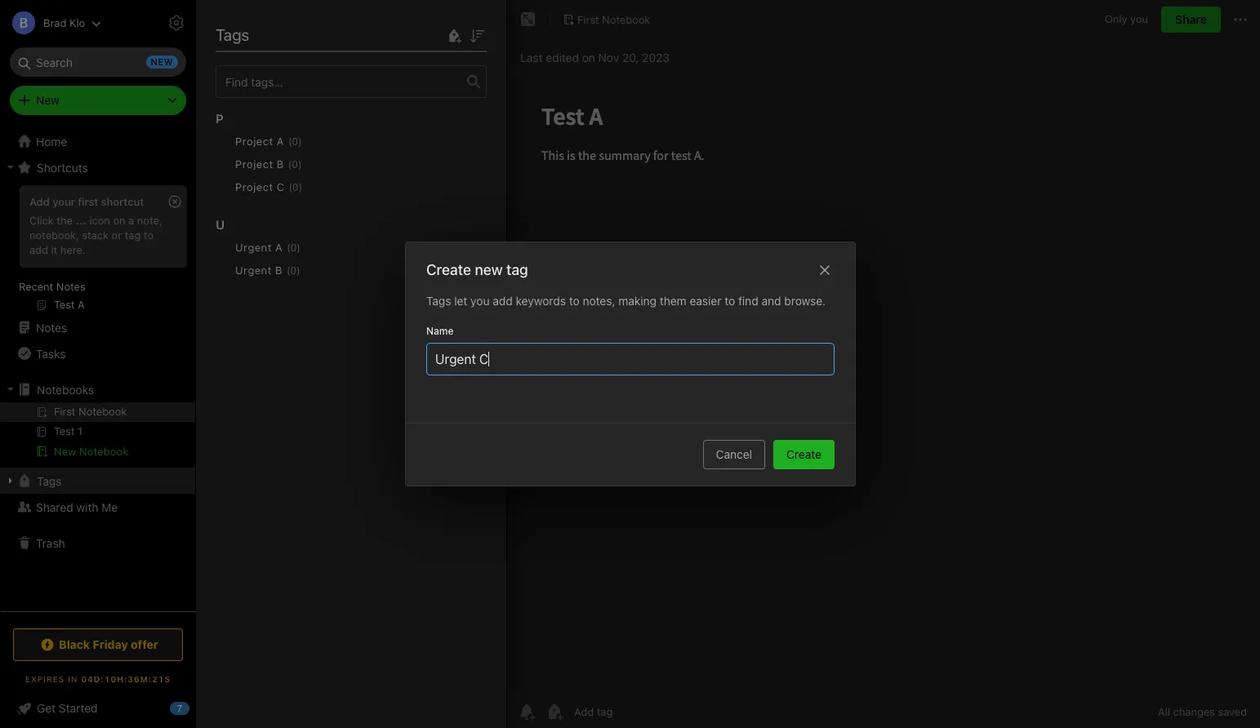 Task type: vqa. For each thing, say whether or not it's contained in the screenshot.
PAD
no



Task type: locate. For each thing, give the bounding box(es) containing it.
1 left hour
[[217, 144, 222, 156]]

add down new
[[492, 294, 512, 308]]

ago
[[248, 144, 265, 156]]

new notebook button
[[0, 442, 195, 461]]

your
[[52, 195, 75, 208]]

1 vertical spatial create
[[786, 448, 821, 461]]

0 up the project c ( 0 )
[[292, 158, 298, 170]]

tags left the let
[[426, 294, 451, 308]]

20,
[[622, 50, 639, 64]]

notebook up find tags… text field
[[273, 16, 347, 35]]

...
[[76, 214, 86, 227]]

create right "cancel"
[[786, 448, 821, 461]]

0 inside urgent b ( 0 )
[[290, 264, 297, 276]]

click
[[29, 214, 54, 227]]

add left "it"
[[29, 243, 48, 256]]

0 right c
[[292, 181, 299, 193]]

this is the summary for test a.
[[217, 111, 378, 125]]

1 vertical spatial a
[[277, 135, 284, 148]]

0 inside urgent a ( 0 )
[[291, 241, 297, 254]]

0 horizontal spatial create
[[426, 261, 471, 278]]

on inside icon on a note, notebook, stack or tag to add it here.
[[113, 214, 125, 227]]

0 horizontal spatial to
[[144, 229, 154, 242]]

shortcut
[[101, 195, 144, 208]]

new up home
[[36, 93, 59, 107]]

0 horizontal spatial you
[[470, 294, 489, 308]]

2 horizontal spatial tags
[[426, 294, 451, 308]]

) down urgent a ( 0 )
[[297, 264, 300, 276]]

0 inside the project c ( 0 )
[[292, 181, 299, 193]]

project a ( 0 )
[[235, 135, 302, 148]]

0 vertical spatial tags
[[216, 25, 249, 44]]

project left c
[[235, 180, 273, 194]]

0 horizontal spatial tag
[[125, 229, 141, 242]]

1 project from the top
[[235, 135, 273, 148]]

1
[[216, 51, 221, 65], [217, 144, 222, 156]]

1 vertical spatial new
[[54, 445, 76, 458]]

project for project a
[[235, 135, 273, 148]]

) for project b
[[298, 158, 302, 170]]

1 vertical spatial b
[[275, 264, 283, 277]]

create
[[426, 261, 471, 278], [786, 448, 821, 461]]

first
[[78, 195, 98, 208]]

row group containing p
[[216, 98, 500, 305]]

( for project b
[[288, 158, 292, 170]]

0 for project c
[[292, 181, 299, 193]]

to left notes,
[[569, 294, 579, 308]]

project down is at the left top
[[235, 135, 273, 148]]

create inside button
[[786, 448, 821, 461]]

on
[[582, 50, 595, 64], [113, 214, 125, 227]]

1 horizontal spatial on
[[582, 50, 595, 64]]

3 project from the top
[[235, 180, 273, 194]]

( inside the project c ( 0 )
[[289, 181, 292, 193]]

new inside "new notebook" button
[[54, 445, 76, 458]]

project down ago
[[235, 158, 273, 171]]

first notebook
[[577, 13, 650, 26], [235, 16, 347, 35]]

trash link
[[0, 530, 195, 556]]

urgent up urgent b ( 0 )
[[235, 241, 272, 254]]

0 vertical spatial project
[[235, 135, 273, 148]]

find
[[738, 294, 758, 308]]

)
[[298, 135, 302, 147], [298, 158, 302, 170], [299, 181, 302, 193], [297, 241, 300, 254], [297, 264, 300, 276]]

( for urgent b
[[287, 264, 290, 276]]

first notebook up the note
[[235, 16, 347, 35]]

0 horizontal spatial notebook
[[79, 445, 129, 458]]

project c ( 0 )
[[235, 180, 302, 194]]

0 vertical spatial urgent
[[235, 241, 272, 254]]

the
[[254, 111, 271, 125], [57, 214, 73, 227]]

shared with me
[[36, 500, 118, 514]]

2 project from the top
[[235, 158, 273, 171]]

browse.
[[784, 294, 825, 308]]

0 vertical spatial add
[[29, 243, 48, 256]]

tags up '1 note' at the left top of the page
[[216, 25, 249, 44]]

cell
[[0, 403, 195, 422]]

add tag image
[[545, 702, 564, 722]]

on left nov
[[582, 50, 595, 64]]

you right the only at the right of the page
[[1130, 12, 1148, 26]]

) up urgent b ( 0 )
[[297, 241, 300, 254]]

friday
[[93, 638, 128, 652]]

2 horizontal spatial to
[[724, 294, 735, 308]]

tags
[[216, 25, 249, 44], [426, 294, 451, 308], [37, 474, 62, 488]]

first up the note
[[235, 16, 269, 35]]

notebook up 20,
[[602, 13, 650, 26]]

1 vertical spatial urgent
[[235, 264, 272, 277]]

tags up shared
[[37, 474, 62, 488]]

project for project c
[[235, 180, 273, 194]]

notes up tasks
[[36, 321, 67, 334]]

black
[[59, 638, 90, 652]]

notebook inside button
[[602, 13, 650, 26]]

0 down urgent a ( 0 )
[[290, 264, 297, 276]]

to left find
[[724, 294, 735, 308]]

1 urgent from the top
[[235, 241, 272, 254]]

test
[[344, 111, 364, 125]]

new for new
[[36, 93, 59, 107]]

notebook
[[602, 13, 650, 26], [273, 16, 347, 35], [79, 445, 129, 458]]

1 vertical spatial 1
[[217, 144, 222, 156]]

1 horizontal spatial first
[[577, 13, 599, 26]]

create for create new tag
[[426, 261, 471, 278]]

you
[[1130, 12, 1148, 26], [470, 294, 489, 308]]

) down 'summary'
[[298, 135, 302, 147]]

you right the let
[[470, 294, 489, 308]]

2 vertical spatial tags
[[37, 474, 62, 488]]

create up the let
[[426, 261, 471, 278]]

the right is at the left top
[[254, 111, 271, 125]]

share button
[[1161, 7, 1221, 33]]

a for test
[[243, 94, 251, 107]]

tasks button
[[0, 341, 195, 367]]

notebook,
[[29, 229, 79, 242]]

0 up urgent b ( 0 )
[[291, 241, 297, 254]]

tasks
[[36, 347, 66, 361]]

0 horizontal spatial tags
[[37, 474, 62, 488]]

( inside urgent a ( 0 )
[[287, 241, 291, 254]]

0 inside project a ( 0 )
[[292, 135, 298, 147]]

home link
[[0, 128, 196, 154]]

( up the project c ( 0 )
[[288, 158, 292, 170]]

0 horizontal spatial the
[[57, 214, 73, 227]]

0 vertical spatial the
[[254, 111, 271, 125]]

the left "..."
[[57, 214, 73, 227]]

0 for project b
[[292, 158, 298, 170]]

1 left the note
[[216, 51, 221, 65]]

home
[[36, 134, 67, 148]]

b down urgent a ( 0 )
[[275, 264, 283, 277]]

0 vertical spatial 1
[[216, 51, 221, 65]]

0 vertical spatial you
[[1130, 12, 1148, 26]]

0 vertical spatial tag
[[125, 229, 141, 242]]

1 horizontal spatial tags
[[216, 25, 249, 44]]

a for urgent
[[275, 241, 283, 254]]

1 horizontal spatial tag
[[506, 261, 528, 278]]

tree
[[0, 128, 196, 611]]

1 horizontal spatial notebook
[[273, 16, 347, 35]]

1 horizontal spatial the
[[254, 111, 271, 125]]

0 down 'this is the summary for test a.'
[[292, 135, 298, 147]]

0 vertical spatial a
[[243, 94, 251, 107]]

tag
[[125, 229, 141, 242], [506, 261, 528, 278]]

this
[[217, 111, 240, 125]]

2 vertical spatial project
[[235, 180, 273, 194]]

( right c
[[289, 181, 292, 193]]

) up the project c ( 0 )
[[298, 158, 302, 170]]

( for project c
[[289, 181, 292, 193]]

new
[[36, 93, 59, 107], [54, 445, 76, 458]]

1 vertical spatial project
[[235, 158, 273, 171]]

to inside icon on a note, notebook, stack or tag to add it here.
[[144, 229, 154, 242]]

1 for 1 hour ago
[[217, 144, 222, 156]]

icon on a note, notebook, stack or tag to add it here.
[[29, 214, 162, 256]]

0 horizontal spatial add
[[29, 243, 48, 256]]

black friday offer
[[59, 638, 158, 652]]

notebook up tags button
[[79, 445, 129, 458]]

tags let you add keywords to notes, making them easier to find and browse.
[[426, 294, 825, 308]]

tags inside tags button
[[37, 474, 62, 488]]

(
[[288, 135, 292, 147], [288, 158, 292, 170], [289, 181, 292, 193], [287, 241, 291, 254], [287, 264, 290, 276]]

a
[[243, 94, 251, 107], [277, 135, 284, 148], [275, 241, 283, 254]]

icon
[[89, 214, 110, 227]]

keywords
[[515, 294, 565, 308]]

0
[[292, 135, 298, 147], [292, 158, 298, 170], [292, 181, 299, 193], [291, 241, 297, 254], [290, 264, 297, 276]]

notebooks link
[[0, 376, 195, 403]]

add a reminder image
[[517, 702, 537, 722]]

None search field
[[21, 47, 175, 77]]

tag down a
[[125, 229, 141, 242]]

0 vertical spatial notes
[[56, 280, 85, 293]]

) inside the project c ( 0 )
[[299, 181, 302, 193]]

first
[[577, 13, 599, 26], [235, 16, 269, 35]]

a
[[128, 214, 134, 227]]

b up c
[[277, 158, 284, 171]]

all changes saved
[[1158, 706, 1247, 719]]

( inside project a ( 0 )
[[288, 135, 292, 147]]

1 horizontal spatial first notebook
[[577, 13, 650, 26]]

( up urgent b ( 0 )
[[287, 241, 291, 254]]

first up last edited on nov 20, 2023
[[577, 13, 599, 26]]

recent
[[19, 280, 53, 293]]

to down note,
[[144, 229, 154, 242]]

2 vertical spatial a
[[275, 241, 283, 254]]

shortcuts button
[[0, 154, 195, 180]]

1 horizontal spatial create
[[786, 448, 821, 461]]

notes
[[56, 280, 85, 293], [36, 321, 67, 334]]

b
[[277, 158, 284, 171], [275, 264, 283, 277]]

new
[[474, 261, 502, 278]]

) inside project b ( 0 )
[[298, 158, 302, 170]]

on left a
[[113, 214, 125, 227]]

to
[[144, 229, 154, 242], [569, 294, 579, 308], [724, 294, 735, 308]]

2 urgent from the top
[[235, 264, 272, 277]]

test
[[217, 94, 240, 107]]

1 vertical spatial you
[[470, 294, 489, 308]]

urgent for urgent b
[[235, 264, 272, 277]]

) inside urgent a ( 0 )
[[297, 241, 300, 254]]

0 horizontal spatial on
[[113, 214, 125, 227]]

urgent down urgent a ( 0 )
[[235, 264, 272, 277]]

urgent for urgent a
[[235, 241, 272, 254]]

( inside urgent b ( 0 )
[[287, 264, 290, 276]]

add
[[29, 243, 48, 256], [492, 294, 512, 308]]

) inside urgent b ( 0 )
[[297, 264, 300, 276]]

( down urgent a ( 0 )
[[287, 264, 290, 276]]

new up tags button
[[54, 445, 76, 458]]

notes right recent
[[56, 280, 85, 293]]

1 vertical spatial tag
[[506, 261, 528, 278]]

2 horizontal spatial notebook
[[602, 13, 650, 26]]

for
[[326, 111, 341, 125]]

expand notebooks image
[[4, 383, 17, 396]]

tag right new
[[506, 261, 528, 278]]

) inside project a ( 0 )
[[298, 135, 302, 147]]

group
[[0, 180, 195, 321]]

1 vertical spatial on
[[113, 214, 125, 227]]

Name text field
[[433, 344, 827, 375]]

summary
[[274, 111, 323, 125]]

row group
[[216, 98, 500, 305]]

create button
[[773, 440, 834, 470]]

new inside new popup button
[[36, 93, 59, 107]]

( for project a
[[288, 135, 292, 147]]

Find tags… text field
[[216, 71, 467, 93]]

a up is at the left top
[[243, 94, 251, 107]]

cancel button
[[702, 440, 765, 470]]

1 horizontal spatial to
[[569, 294, 579, 308]]

tag inside icon on a note, notebook, stack or tag to add it here.
[[125, 229, 141, 242]]

new for new notebook
[[54, 445, 76, 458]]

a right ago
[[277, 135, 284, 148]]

( inside project b ( 0 )
[[288, 158, 292, 170]]

easier
[[689, 294, 721, 308]]

0 vertical spatial b
[[277, 158, 284, 171]]

0 vertical spatial on
[[582, 50, 595, 64]]

( down 'this is the summary for test a.'
[[288, 135, 292, 147]]

a up urgent b ( 0 )
[[275, 241, 283, 254]]

1 vertical spatial add
[[492, 294, 512, 308]]

first notebook button
[[557, 8, 656, 31]]

notebook inside button
[[79, 445, 129, 458]]

first notebook up nov
[[577, 13, 650, 26]]

c
[[277, 180, 285, 194]]

add inside icon on a note, notebook, stack or tag to add it here.
[[29, 243, 48, 256]]

Note Editor text field
[[507, 78, 1260, 695]]

0 vertical spatial new
[[36, 93, 59, 107]]

1 horizontal spatial you
[[1130, 12, 1148, 26]]

note,
[[137, 214, 162, 227]]

04d:10h:36m:20s
[[81, 675, 171, 684]]

) for urgent a
[[297, 241, 300, 254]]

0 inside project b ( 0 )
[[292, 158, 298, 170]]

notes inside group
[[56, 280, 85, 293]]

notebook for the first notebook button
[[602, 13, 650, 26]]

) right c
[[299, 181, 302, 193]]

0 vertical spatial create
[[426, 261, 471, 278]]

name
[[426, 325, 453, 337]]



Task type: describe. For each thing, give the bounding box(es) containing it.
2023
[[642, 50, 670, 64]]

create for create
[[786, 448, 821, 461]]

urgent a ( 0 )
[[235, 241, 300, 254]]

0 for urgent a
[[291, 241, 297, 254]]

you inside note window element
[[1130, 12, 1148, 26]]

add
[[29, 195, 50, 208]]

expires
[[25, 675, 65, 684]]

new button
[[10, 86, 186, 115]]

new notebook
[[54, 445, 129, 458]]

create new tag
[[426, 261, 528, 278]]

in
[[68, 675, 78, 684]]

tags button
[[0, 468, 195, 494]]

and
[[761, 294, 781, 308]]

shared
[[36, 500, 73, 514]]

project for project b
[[235, 158, 273, 171]]

note
[[224, 51, 247, 65]]

notebook for "new notebook" button
[[79, 445, 129, 458]]

group containing add your first shortcut
[[0, 180, 195, 321]]

nov
[[598, 50, 619, 64]]

a.
[[367, 111, 378, 125]]

0 horizontal spatial first notebook
[[235, 16, 347, 35]]

let
[[454, 294, 467, 308]]

expand tags image
[[4, 474, 17, 488]]

hour
[[225, 144, 246, 156]]

edited
[[546, 50, 579, 64]]

new notebook group
[[0, 403, 195, 468]]

share
[[1175, 12, 1207, 26]]

cancel
[[715, 448, 752, 461]]

tree containing home
[[0, 128, 196, 611]]

here.
[[60, 243, 85, 256]]

is
[[243, 111, 251, 125]]

trash
[[36, 536, 65, 550]]

with
[[76, 500, 98, 514]]

notes link
[[0, 314, 195, 341]]

it
[[51, 243, 57, 256]]

last
[[520, 50, 543, 64]]

0 horizontal spatial first
[[235, 16, 269, 35]]

1 hour ago
[[217, 144, 265, 156]]

1 vertical spatial the
[[57, 214, 73, 227]]

a for project
[[277, 135, 284, 148]]

making
[[618, 294, 656, 308]]

test a
[[217, 94, 251, 107]]

) for urgent b
[[297, 264, 300, 276]]

b for project b
[[277, 158, 284, 171]]

1 vertical spatial tags
[[426, 294, 451, 308]]

only
[[1105, 12, 1127, 26]]

them
[[659, 294, 686, 308]]

first inside button
[[577, 13, 599, 26]]

stack
[[82, 229, 109, 242]]

) for project a
[[298, 135, 302, 147]]

close image
[[815, 260, 834, 280]]

black friday offer button
[[13, 629, 183, 661]]

only you
[[1105, 12, 1148, 26]]

1 horizontal spatial add
[[492, 294, 512, 308]]

shared with me link
[[0, 494, 195, 520]]

click the ...
[[29, 214, 86, 227]]

add your first shortcut
[[29, 195, 144, 208]]

recent notes
[[19, 280, 85, 293]]

last edited on nov 20, 2023
[[520, 50, 670, 64]]

note window element
[[507, 0, 1260, 728]]

expires in 04d:10h:36m:20s
[[25, 675, 171, 684]]

) for project c
[[299, 181, 302, 193]]

on inside note window element
[[582, 50, 595, 64]]

b for urgent b
[[275, 264, 283, 277]]

( for urgent a
[[287, 241, 291, 254]]

me
[[102, 500, 118, 514]]

create new tag image
[[444, 26, 464, 45]]

or
[[112, 229, 122, 242]]

0 for project a
[[292, 135, 298, 147]]

expand note image
[[519, 10, 538, 29]]

urgent b ( 0 )
[[235, 264, 300, 277]]

project b ( 0 )
[[235, 158, 302, 171]]

all
[[1158, 706, 1170, 719]]

Search text field
[[21, 47, 175, 77]]

first notebook inside button
[[577, 13, 650, 26]]

p
[[216, 111, 223, 126]]

shortcuts
[[37, 160, 88, 174]]

0 for urgent b
[[290, 264, 297, 276]]

saved
[[1218, 706, 1247, 719]]

u
[[216, 217, 225, 232]]

settings image
[[167, 13, 186, 33]]

notes,
[[582, 294, 615, 308]]

1 vertical spatial notes
[[36, 321, 67, 334]]

1 note
[[216, 51, 247, 65]]

1 for 1 note
[[216, 51, 221, 65]]

notebooks
[[37, 383, 94, 396]]

changes
[[1173, 706, 1215, 719]]



